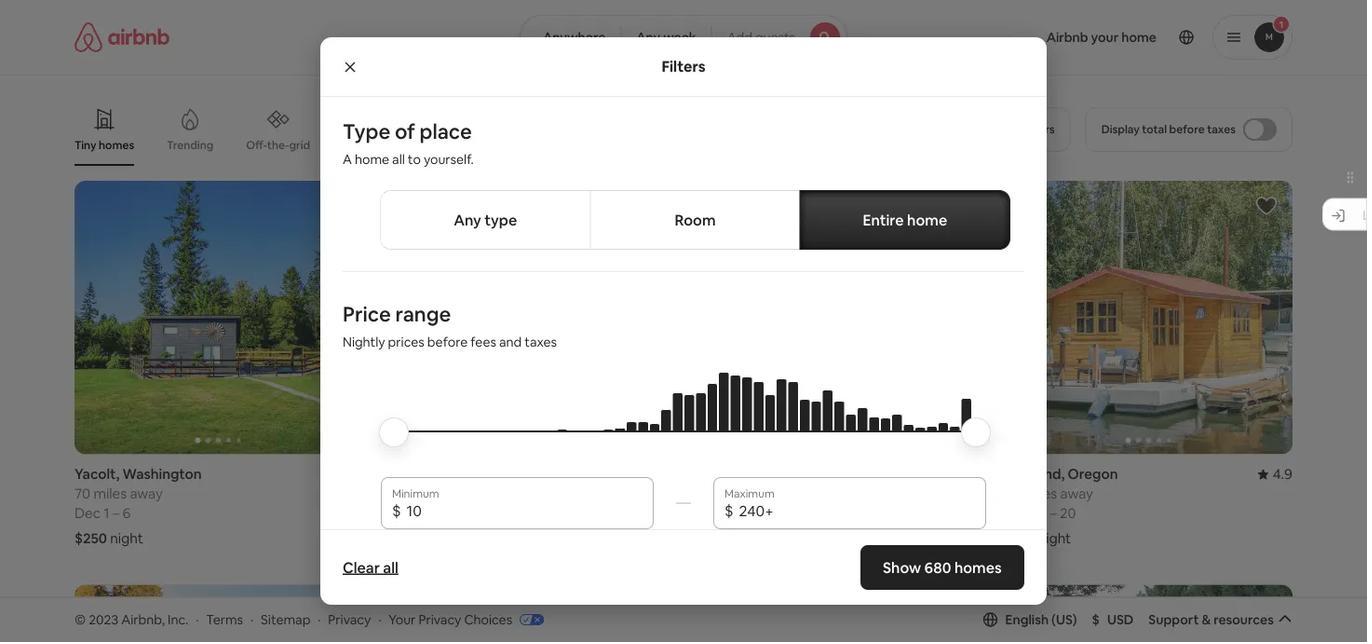 Task type: describe. For each thing, give the bounding box(es) containing it.
2 horizontal spatial $
[[1093, 611, 1100, 628]]

airbnb,
[[121, 611, 165, 628]]

anywhere button
[[520, 15, 622, 60]]

0 vertical spatial add to wishlist: portland, oregon image
[[1256, 195, 1278, 217]]

4 · from the left
[[378, 611, 381, 628]]

away for 7
[[440, 485, 473, 503]]

0 horizontal spatial $
[[392, 501, 401, 520]]

rhododendron,
[[695, 465, 798, 483]]

yacolt,
[[75, 465, 120, 483]]

bend, oregon 98 miles away nov 2 – 7 $148 night
[[385, 465, 475, 547]]

support & resources button
[[1149, 611, 1293, 628]]

most stays cost more than $60 per night. image
[[396, 373, 972, 485]]

add guests button
[[712, 15, 848, 60]]

add
[[727, 29, 753, 46]]

nov for 56
[[695, 504, 721, 522]]

your
[[389, 611, 416, 628]]

home inside type of place a home all to yourself.
[[355, 151, 390, 168]]

$117
[[695, 529, 723, 547]]

a
[[343, 151, 352, 168]]

anywhere
[[543, 29, 606, 46]]

add to wishlist: rhododendron, oregon image
[[946, 195, 968, 217]]

16
[[748, 504, 762, 522]]

english (us) button
[[984, 611, 1078, 628]]

$250
[[75, 529, 107, 547]]

your privacy choices link
[[389, 611, 544, 629]]

any type
[[454, 210, 517, 229]]

1 vertical spatial add to wishlist: portland, oregon image
[[946, 599, 968, 621]]

clear all
[[343, 558, 399, 577]]

to
[[408, 151, 421, 168]]

portland,
[[1005, 465, 1065, 483]]

nightly
[[343, 334, 385, 350]]

support & resources
[[1149, 611, 1275, 628]]

1
[[104, 504, 109, 522]]

guests
[[756, 29, 796, 46]]

privacy link
[[328, 611, 371, 628]]

15
[[1034, 504, 1047, 522]]

any for any week
[[637, 29, 661, 46]]

fees
[[471, 334, 497, 350]]

2 · from the left
[[251, 611, 254, 628]]

group containing off-the-grid
[[75, 93, 974, 166]]

beach
[[432, 138, 464, 152]]

home inside button
[[908, 210, 948, 229]]

show 680 homes link
[[861, 545, 1025, 590]]

$132
[[1005, 529, 1036, 547]]

(us)
[[1052, 611, 1078, 628]]

miles for 11
[[714, 485, 747, 503]]

display total before taxes
[[1102, 122, 1236, 137]]

sitemap link
[[261, 611, 311, 628]]

tiny homes
[[75, 138, 134, 152]]

nov for 50
[[1005, 504, 1031, 522]]

off-
[[246, 138, 267, 152]]

11
[[724, 504, 735, 522]]

yourself.
[[424, 151, 474, 168]]

miles for 2
[[404, 485, 437, 503]]

english (us)
[[1006, 611, 1078, 628]]

2
[[413, 504, 421, 522]]

price range nightly prices before fees and taxes
[[343, 301, 557, 350]]

profile element
[[870, 0, 1293, 75]]

privacy inside your privacy choices link
[[419, 611, 462, 628]]

terms
[[206, 611, 243, 628]]

price
[[343, 301, 391, 327]]

rhododendron, oregon 56 miles away nov 11 – 16 $117 night
[[695, 465, 851, 547]]

grid
[[289, 138, 310, 152]]

add guests
[[727, 29, 796, 46]]

range
[[395, 301, 451, 327]]

display total before taxes button
[[1086, 107, 1293, 152]]

inc.
[[168, 611, 189, 628]]

4.95 out of 5 average rating image
[[630, 465, 673, 483]]

of
[[395, 118, 415, 144]]

4.94 out of 5 average rating image
[[940, 465, 983, 483]]

washington
[[123, 465, 202, 483]]

entire home button
[[800, 190, 1011, 250]]

portland, oregon 50 miles away nov 15 – 20 $132 night
[[1005, 465, 1119, 547]]

type
[[343, 118, 391, 144]]

away for 6
[[130, 485, 163, 503]]

prices
[[388, 334, 425, 350]]

before inside button
[[1170, 122, 1205, 137]]

all inside type of place a home all to yourself.
[[392, 151, 405, 168]]

homes inside filters dialog
[[955, 558, 1003, 577]]

50
[[1005, 485, 1022, 503]]

98
[[385, 485, 401, 503]]

terms link
[[206, 611, 243, 628]]

display
[[1102, 122, 1140, 137]]

night for 7
[[419, 529, 452, 547]]

clear all button
[[334, 549, 408, 586]]

3 · from the left
[[318, 611, 321, 628]]

©
[[75, 611, 86, 628]]

night for 6
[[110, 529, 143, 547]]

0 horizontal spatial homes
[[99, 138, 134, 152]]

usd
[[1108, 611, 1134, 628]]

taxes inside price range nightly prices before fees and taxes
[[525, 334, 557, 350]]

show map button
[[622, 515, 746, 560]]

your privacy choices
[[389, 611, 513, 628]]

filters dialog
[[321, 37, 1047, 642]]



Task type: locate. For each thing, give the bounding box(es) containing it.
1 horizontal spatial home
[[908, 210, 948, 229]]

nov left 2
[[385, 504, 410, 522]]

56
[[695, 485, 711, 503]]

0 horizontal spatial home
[[355, 151, 390, 168]]

oregon up 7
[[425, 465, 475, 483]]

miles inside the bend, oregon 98 miles away nov 2 – 7 $148 night
[[404, 485, 437, 503]]

– for 7
[[424, 504, 431, 522]]

homes right tiny
[[99, 138, 134, 152]]

night down 20
[[1039, 529, 1072, 547]]

week
[[664, 29, 697, 46]]

3 miles from the left
[[714, 485, 747, 503]]

miles
[[94, 485, 127, 503], [404, 485, 437, 503], [714, 485, 747, 503], [1025, 485, 1058, 503]]

tiny
[[75, 138, 96, 152]]

miles for 1
[[94, 485, 127, 503]]

0 vertical spatial all
[[392, 151, 405, 168]]

1 $ text field from the left
[[407, 501, 643, 520]]

add to wishlist: portland, oregon image
[[1256, 195, 1278, 217], [946, 599, 968, 621]]

bend,
[[385, 465, 422, 483]]

privacy right your
[[419, 611, 462, 628]]

before inside price range nightly prices before fees and taxes
[[428, 334, 468, 350]]

any type button
[[380, 190, 591, 250]]

type of place a home all to yourself.
[[343, 118, 474, 168]]

0 horizontal spatial add to wishlist: portland, oregon image
[[946, 599, 968, 621]]

1 vertical spatial homes
[[955, 558, 1003, 577]]

2 miles from the left
[[404, 485, 437, 503]]

0 vertical spatial homes
[[99, 138, 134, 152]]

yacolt, washington 70 miles away dec 1 – 6 $250 night
[[75, 465, 202, 547]]

4 away from the left
[[1061, 485, 1094, 503]]

0 horizontal spatial privacy
[[328, 611, 371, 628]]

3 oregon from the left
[[1068, 465, 1119, 483]]

oregon for bend, oregon
[[425, 465, 475, 483]]

away inside portland, oregon 50 miles away nov 15 – 20 $132 night
[[1061, 485, 1094, 503]]

show left 680
[[884, 558, 922, 577]]

any left type
[[454, 210, 482, 229]]

2 away from the left
[[440, 485, 473, 503]]

away inside the bend, oregon 98 miles away nov 2 – 7 $148 night
[[440, 485, 473, 503]]

add to wishlist: eugene, oregon image
[[325, 599, 348, 621]]

any week
[[637, 29, 697, 46]]

miles up 15
[[1025, 485, 1058, 503]]

clear
[[343, 558, 380, 577]]

– inside portland, oregon 50 miles away nov 15 – 20 $132 night
[[1050, 504, 1057, 522]]

home right entire
[[908, 210, 948, 229]]

· left add to wishlist: eugene, oregon icon
[[318, 611, 321, 628]]

1 horizontal spatial privacy
[[419, 611, 462, 628]]

· right terms link
[[251, 611, 254, 628]]

trending
[[167, 138, 214, 152]]

1 vertical spatial any
[[454, 210, 482, 229]]

· right inc.
[[196, 611, 199, 628]]

· left your
[[378, 611, 381, 628]]

away up 20
[[1061, 485, 1094, 503]]

away up 16
[[750, 485, 783, 503]]

1 privacy from the left
[[328, 611, 371, 628]]

entire home
[[863, 210, 948, 229]]

3 – from the left
[[738, 504, 745, 522]]

resources
[[1214, 611, 1275, 628]]

oregon inside portland, oregon 50 miles away nov 15 – 20 $132 night
[[1068, 465, 1119, 483]]

2 $ text field from the left
[[739, 501, 976, 520]]

4 night from the left
[[1039, 529, 1072, 547]]

– for 20
[[1050, 504, 1057, 522]]

$ left 2
[[392, 501, 401, 520]]

show inside button
[[641, 529, 674, 546]]

2 nov from the left
[[695, 504, 721, 522]]

0 horizontal spatial show
[[641, 529, 674, 546]]

miles inside portland, oregon 50 miles away nov 15 – 20 $132 night
[[1025, 485, 1058, 503]]

20
[[1060, 504, 1077, 522]]

show inside filters dialog
[[884, 558, 922, 577]]

homes right 680
[[955, 558, 1003, 577]]

away up 7
[[440, 485, 473, 503]]

miles inside rhododendron, oregon 56 miles away nov 11 – 16 $117 night
[[714, 485, 747, 503]]

nov down 56
[[695, 504, 721, 522]]

– inside yacolt, washington 70 miles away dec 1 – 6 $250 night
[[113, 504, 120, 522]]

4 – from the left
[[1050, 504, 1057, 522]]

night
[[110, 529, 143, 547], [419, 529, 452, 547], [726, 529, 759, 547], [1039, 529, 1072, 547]]

nov
[[385, 504, 410, 522], [695, 504, 721, 522], [1005, 504, 1031, 522]]

any left week
[[637, 29, 661, 46]]

1 horizontal spatial any
[[637, 29, 661, 46]]

$ usd
[[1093, 611, 1134, 628]]

homes
[[99, 138, 134, 152], [955, 558, 1003, 577]]

1 oregon from the left
[[425, 465, 475, 483]]

taxes right the and
[[525, 334, 557, 350]]

1 horizontal spatial taxes
[[1208, 122, 1236, 137]]

1 horizontal spatial add to wishlist: portland, oregon image
[[1256, 195, 1278, 217]]

privacy
[[328, 611, 371, 628], [419, 611, 462, 628]]

3 away from the left
[[750, 485, 783, 503]]

– inside rhododendron, oregon 56 miles away nov 11 – 16 $117 night
[[738, 504, 745, 522]]

total
[[1143, 122, 1168, 137]]

nov for 98
[[385, 504, 410, 522]]

type
[[485, 210, 517, 229]]

any inside search box
[[637, 29, 661, 46]]

any week button
[[621, 15, 713, 60]]

0 vertical spatial show
[[641, 529, 674, 546]]

2023
[[89, 611, 118, 628]]

tab list
[[380, 190, 1011, 250]]

4.94
[[955, 465, 983, 483]]

miles for 15
[[1025, 485, 1058, 503]]

1 horizontal spatial homes
[[955, 558, 1003, 577]]

room
[[675, 210, 716, 229]]

2 night from the left
[[419, 529, 452, 547]]

0 horizontal spatial nov
[[385, 504, 410, 522]]

© 2023 airbnb, inc. ·
[[75, 611, 199, 628]]

1 vertical spatial home
[[908, 210, 948, 229]]

oregon inside the bend, oregon 98 miles away nov 2 – 7 $148 night
[[425, 465, 475, 483]]

show left map
[[641, 529, 674, 546]]

taxes inside button
[[1208, 122, 1236, 137]]

1 · from the left
[[196, 611, 199, 628]]

nov inside portland, oregon 50 miles away nov 15 – 20 $132 night
[[1005, 504, 1031, 522]]

oregon inside rhododendron, oregon 56 miles away nov 11 – 16 $117 night
[[801, 465, 851, 483]]

privacy left your
[[328, 611, 371, 628]]

oregon for rhododendron, oregon
[[801, 465, 851, 483]]

map
[[677, 529, 705, 546]]

all
[[392, 151, 405, 168], [383, 558, 399, 577]]

1 vertical spatial show
[[884, 558, 922, 577]]

and
[[499, 334, 522, 350]]

0 vertical spatial any
[[637, 29, 661, 46]]

1 horizontal spatial $
[[725, 501, 734, 520]]

all inside the clear all button
[[383, 558, 399, 577]]

oregon for portland, oregon
[[1068, 465, 1119, 483]]

taxes right total
[[1208, 122, 1236, 137]]

night inside rhododendron, oregon 56 miles away nov 11 – 16 $117 night
[[726, 529, 759, 547]]

night down 16
[[726, 529, 759, 547]]

away for 16
[[750, 485, 783, 503]]

&
[[1202, 611, 1212, 628]]

home right a
[[355, 151, 390, 168]]

skiing
[[351, 138, 382, 152]]

–
[[113, 504, 120, 522], [424, 504, 431, 522], [738, 504, 745, 522], [1050, 504, 1057, 522]]

night for 20
[[1039, 529, 1072, 547]]

2 – from the left
[[424, 504, 431, 522]]

– for 16
[[738, 504, 745, 522]]

4.9
[[1273, 465, 1293, 483]]

terms · sitemap · privacy ·
[[206, 611, 381, 628]]

miles up 11
[[714, 485, 747, 503]]

$ left the usd
[[1093, 611, 1100, 628]]

0 horizontal spatial before
[[428, 334, 468, 350]]

0 horizontal spatial $ text field
[[407, 501, 643, 520]]

away inside yacolt, washington 70 miles away dec 1 – 6 $250 night
[[130, 485, 163, 503]]

home
[[355, 151, 390, 168], [908, 210, 948, 229]]

miles up 2
[[404, 485, 437, 503]]

1 vertical spatial taxes
[[525, 334, 557, 350]]

english
[[1006, 611, 1049, 628]]

$ text field
[[407, 501, 643, 520], [739, 501, 976, 520]]

– inside the bend, oregon 98 miles away nov 2 – 7 $148 night
[[424, 504, 431, 522]]

680
[[925, 558, 952, 577]]

– right 11
[[738, 504, 745, 522]]

show for show map
[[641, 529, 674, 546]]

miles inside yacolt, washington 70 miles away dec 1 – 6 $250 night
[[94, 485, 127, 503]]

away
[[130, 485, 163, 503], [440, 485, 473, 503], [750, 485, 783, 503], [1061, 485, 1094, 503]]

entire
[[863, 210, 904, 229]]

1 night from the left
[[110, 529, 143, 547]]

0 horizontal spatial oregon
[[425, 465, 475, 483]]

tab list inside filters dialog
[[380, 190, 1011, 250]]

night inside the bend, oregon 98 miles away nov 2 – 7 $148 night
[[419, 529, 452, 547]]

show for show 680 homes
[[884, 558, 922, 577]]

– for 6
[[113, 504, 120, 522]]

miles up 1
[[94, 485, 127, 503]]

·
[[196, 611, 199, 628], [251, 611, 254, 628], [318, 611, 321, 628], [378, 611, 381, 628]]

1 miles from the left
[[94, 485, 127, 503]]

night down 7
[[419, 529, 452, 547]]

0 vertical spatial home
[[355, 151, 390, 168]]

6
[[123, 504, 131, 522]]

4.9 out of 5 average rating image
[[1259, 465, 1293, 483]]

7
[[434, 504, 442, 522]]

– right 15
[[1050, 504, 1057, 522]]

1 horizontal spatial show
[[884, 558, 922, 577]]

oregon
[[425, 465, 475, 483], [801, 465, 851, 483], [1068, 465, 1119, 483]]

room button
[[590, 190, 801, 250]]

all right clear
[[383, 558, 399, 577]]

$ left 16
[[725, 501, 734, 520]]

nov down the 50
[[1005, 504, 1031, 522]]

before
[[1170, 122, 1205, 137], [428, 334, 468, 350]]

dec
[[75, 504, 101, 522]]

1 horizontal spatial oregon
[[801, 465, 851, 483]]

off-the-grid
[[246, 138, 310, 152]]

night inside yacolt, washington 70 miles away dec 1 – 6 $250 night
[[110, 529, 143, 547]]

away down washington
[[130, 485, 163, 503]]

1 horizontal spatial nov
[[695, 504, 721, 522]]

1 – from the left
[[113, 504, 120, 522]]

add to wishlist: vancouver, washington image
[[1256, 599, 1278, 621]]

1 vertical spatial before
[[428, 334, 468, 350]]

show 680 homes
[[884, 558, 1003, 577]]

before left fees
[[428, 334, 468, 350]]

all left to
[[392, 151, 405, 168]]

2 privacy from the left
[[419, 611, 462, 628]]

None search field
[[520, 15, 848, 60]]

2 horizontal spatial oregon
[[1068, 465, 1119, 483]]

$
[[392, 501, 401, 520], [725, 501, 734, 520], [1093, 611, 1100, 628]]

any for any type
[[454, 210, 482, 229]]

show map
[[641, 529, 705, 546]]

4.95
[[645, 465, 673, 483]]

group
[[75, 93, 974, 166], [75, 181, 362, 454], [385, 181, 673, 454], [695, 181, 983, 454], [1005, 181, 1293, 454], [75, 585, 362, 642], [385, 585, 673, 642], [695, 585, 983, 642], [1005, 585, 1293, 642]]

3 night from the left
[[726, 529, 759, 547]]

0 vertical spatial taxes
[[1208, 122, 1236, 137]]

tab list containing any type
[[380, 190, 1011, 250]]

show
[[641, 529, 674, 546], [884, 558, 922, 577]]

70
[[75, 485, 91, 503]]

oregon right rhododendron,
[[801, 465, 851, 483]]

0 horizontal spatial any
[[454, 210, 482, 229]]

1 vertical spatial all
[[383, 558, 399, 577]]

night for 16
[[726, 529, 759, 547]]

before right total
[[1170, 122, 1205, 137]]

any inside tab list
[[454, 210, 482, 229]]

1 horizontal spatial $ text field
[[739, 501, 976, 520]]

support
[[1149, 611, 1200, 628]]

nov inside the bend, oregon 98 miles away nov 2 – 7 $148 night
[[385, 504, 410, 522]]

the-
[[267, 138, 289, 152]]

4 miles from the left
[[1025, 485, 1058, 503]]

2 horizontal spatial nov
[[1005, 504, 1031, 522]]

away for 20
[[1061, 485, 1094, 503]]

night down 6
[[110, 529, 143, 547]]

$148
[[385, 529, 416, 547]]

– right 1
[[113, 504, 120, 522]]

away inside rhododendron, oregon 56 miles away nov 11 – 16 $117 night
[[750, 485, 783, 503]]

1 horizontal spatial before
[[1170, 122, 1205, 137]]

nov inside rhododendron, oregon 56 miles away nov 11 – 16 $117 night
[[695, 504, 721, 522]]

oregon up 20
[[1068, 465, 1119, 483]]

sitemap
[[261, 611, 311, 628]]

1 away from the left
[[130, 485, 163, 503]]

0 horizontal spatial taxes
[[525, 334, 557, 350]]

none search field containing anywhere
[[520, 15, 848, 60]]

– left 7
[[424, 504, 431, 522]]

0 vertical spatial before
[[1170, 122, 1205, 137]]

night inside portland, oregon 50 miles away nov 15 – 20 $132 night
[[1039, 529, 1072, 547]]

add to wishlist: chinook, washington image
[[635, 599, 658, 621]]

1 nov from the left
[[385, 504, 410, 522]]

3 nov from the left
[[1005, 504, 1031, 522]]

2 oregon from the left
[[801, 465, 851, 483]]



Task type: vqa. For each thing, say whether or not it's contained in the screenshot.
Studio
no



